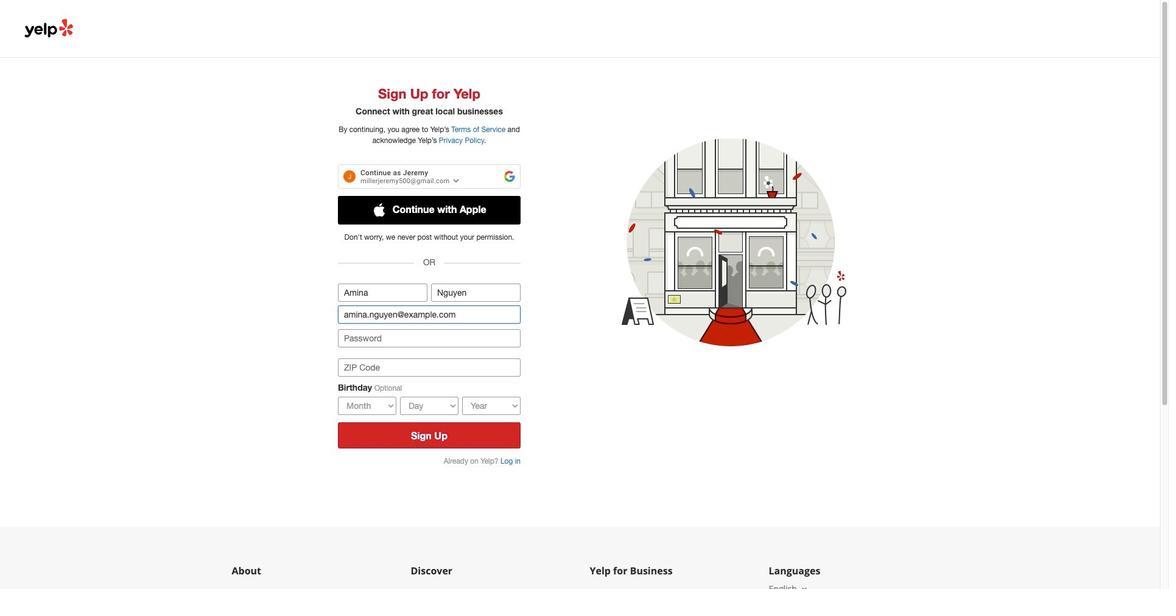 Task type: locate. For each thing, give the bounding box(es) containing it.
Password password field
[[338, 330, 521, 348]]

First Name text field
[[338, 284, 428, 302]]

16 chevron down v2 image
[[800, 585, 810, 590]]



Task type: vqa. For each thing, say whether or not it's contained in the screenshot.
Salad
no



Task type: describe. For each thing, give the bounding box(es) containing it.
Email email field
[[338, 306, 521, 324]]

Last Name text field
[[431, 284, 521, 302]]

ZIP Code text field
[[338, 359, 521, 377]]



